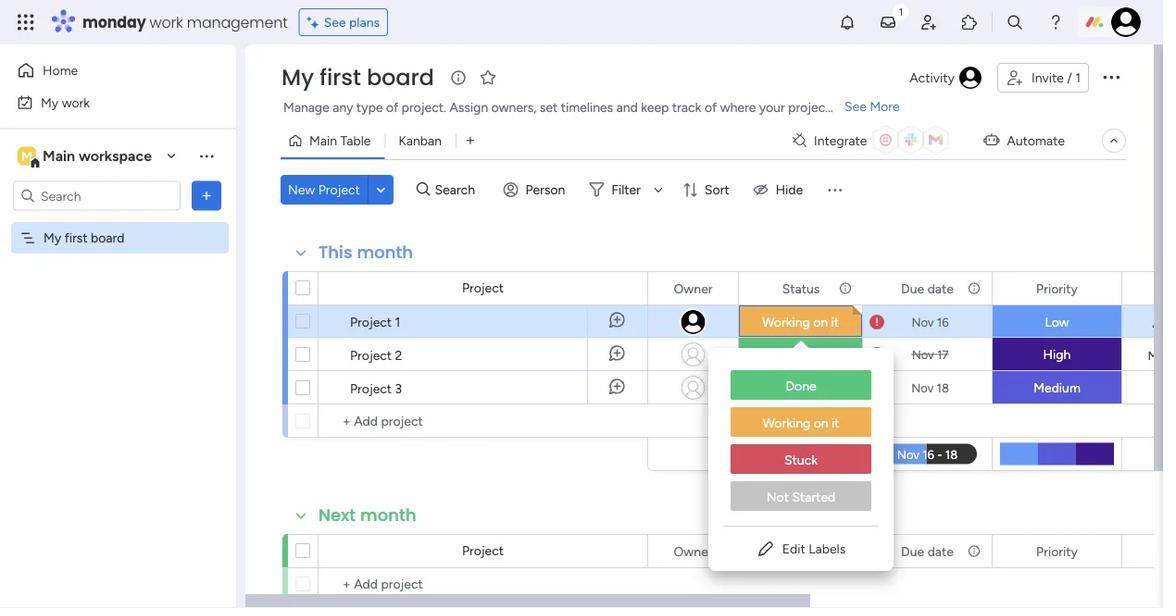 Task type: describe. For each thing, give the bounding box(es) containing it.
2 + add project text field from the top
[[328, 573, 639, 596]]

nov 18
[[912, 381, 949, 396]]

edit
[[783, 541, 806, 557]]

manage
[[283, 100, 330, 115]]

any
[[333, 100, 353, 115]]

more
[[870, 99, 900, 114]]

date for 2nd due date field
[[928, 544, 954, 559]]

work for monday
[[150, 12, 183, 32]]

john smith image
[[1112, 7, 1141, 37]]

My first board field
[[277, 62, 439, 93]]

main table button
[[281, 126, 385, 156]]

1 due date field from the top
[[897, 278, 959, 299]]

list box containing done
[[709, 356, 894, 526]]

2 of from the left
[[705, 100, 717, 115]]

done option
[[731, 371, 872, 400]]

0 vertical spatial working on it
[[762, 314, 839, 330]]

2 status from the top
[[782, 544, 820, 559]]

arrow down image
[[647, 179, 670, 201]]

nov for nov 16
[[912, 315, 934, 330]]

activity button
[[903, 63, 990, 93]]

1 status field from the top
[[778, 278, 825, 299]]

it inside option
[[832, 415, 840, 431]]

m
[[21, 148, 32, 164]]

new project button
[[281, 175, 368, 205]]

invite
[[1032, 70, 1064, 86]]

project
[[788, 100, 830, 115]]

filter button
[[582, 175, 670, 205]]

see more
[[845, 99, 900, 114]]

project 2
[[350, 347, 402, 363]]

project 1
[[350, 314, 401, 330]]

working on it option
[[731, 408, 872, 437]]

sort button
[[675, 175, 741, 205]]

notifications image
[[838, 13, 857, 31]]

high
[[1044, 347, 1071, 363]]

where
[[720, 100, 756, 115]]

kanban
[[399, 133, 442, 149]]

management
[[187, 12, 288, 32]]

0 vertical spatial working
[[762, 314, 810, 330]]

1 stuck from the top
[[784, 380, 818, 396]]

next month
[[319, 504, 417, 528]]

3
[[395, 381, 402, 396]]

0 vertical spatial done
[[785, 347, 816, 363]]

autopilot image
[[984, 128, 1000, 152]]

invite / 1 button
[[998, 63, 1089, 93]]

due for second due date field from the bottom
[[901, 281, 925, 296]]

monday work management
[[82, 12, 288, 32]]

options image
[[1100, 66, 1123, 88]]

column information image
[[838, 281, 853, 296]]

medium
[[1034, 380, 1081, 396]]

inbox image
[[879, 13, 898, 31]]

16
[[937, 315, 949, 330]]

1 status from the top
[[782, 281, 820, 296]]

priority for second priority field
[[1037, 544, 1078, 559]]

next
[[319, 504, 356, 528]]

main table
[[309, 133, 371, 149]]

not
[[767, 490, 789, 505]]

home button
[[11, 56, 199, 85]]

board inside list box
[[91, 230, 125, 246]]

manage any type of project. assign owners, set timelines and keep track of where your project stands.
[[283, 100, 875, 115]]

0 vertical spatial first
[[320, 62, 361, 93]]

edit labels
[[783, 541, 846, 557]]

see more link
[[843, 97, 902, 116]]

plans
[[349, 14, 380, 30]]

my work
[[41, 94, 90, 110]]

filter
[[612, 182, 641, 198]]

due for 2nd due date field
[[901, 544, 925, 559]]

person
[[526, 182, 565, 198]]

my first board inside list box
[[44, 230, 125, 246]]

1 + add project text field from the top
[[328, 410, 639, 433]]

sort
[[705, 182, 730, 198]]

track
[[672, 100, 702, 115]]

2 status field from the top
[[778, 541, 825, 562]]

workspace
[[79, 147, 152, 165]]

show board description image
[[447, 69, 469, 87]]

17
[[937, 347, 949, 362]]

invite members image
[[920, 13, 938, 31]]

assign
[[450, 100, 488, 115]]

2 owner field from the top
[[669, 541, 717, 562]]

see for see more
[[845, 99, 867, 114]]

low
[[1045, 314, 1070, 330]]

ac
[[1153, 316, 1163, 331]]

stuck inside option
[[785, 453, 818, 468]]

see plans button
[[299, 8, 388, 36]]

priority for first priority field
[[1037, 281, 1078, 296]]

Search field
[[430, 177, 486, 203]]

due date for second due date field from the bottom
[[901, 281, 954, 296]]

v2 overdue deadline image
[[870, 314, 885, 331]]

1 priority field from the top
[[1032, 278, 1083, 299]]

Search in workspace field
[[39, 185, 155, 207]]

v2 search image
[[417, 179, 430, 200]]

this month
[[319, 241, 413, 264]]

work for my
[[62, 94, 90, 110]]

apps image
[[961, 13, 979, 31]]

options image
[[197, 187, 216, 205]]



Task type: vqa. For each thing, say whether or not it's contained in the screenshot.
FIRST
yes



Task type: locate. For each thing, give the bounding box(es) containing it.
2 owner from the top
[[674, 544, 713, 559]]

main workspace
[[43, 147, 152, 165]]

0 vertical spatial due
[[901, 281, 925, 296]]

nov for nov 18
[[912, 381, 934, 396]]

month right this
[[357, 241, 413, 264]]

1 vertical spatial it
[[832, 415, 840, 431]]

1 vertical spatial priority field
[[1032, 541, 1083, 562]]

1 horizontal spatial board
[[367, 62, 434, 93]]

project inside new project button
[[318, 182, 360, 198]]

+ Add project text field
[[328, 410, 639, 433], [328, 573, 639, 596]]

0 vertical spatial due date
[[901, 281, 954, 296]]

status down the not started
[[782, 544, 820, 559]]

2 due from the top
[[901, 544, 925, 559]]

it up stuck option
[[832, 415, 840, 431]]

0 vertical spatial it
[[831, 314, 839, 330]]

on up stuck option
[[814, 415, 829, 431]]

0 vertical spatial my first board
[[282, 62, 434, 93]]

first down search in workspace "field"
[[65, 230, 88, 246]]

1 inside button
[[1076, 70, 1081, 86]]

first
[[320, 62, 361, 93], [65, 230, 88, 246]]

nov left 18
[[912, 381, 934, 396]]

0 vertical spatial status
[[782, 281, 820, 296]]

1 vertical spatial nov
[[912, 347, 934, 362]]

1 due from the top
[[901, 281, 925, 296]]

not started
[[767, 490, 836, 505]]

1 due date from the top
[[901, 281, 954, 296]]

Next month field
[[314, 504, 421, 528]]

my first board down search in workspace "field"
[[44, 230, 125, 246]]

1 vertical spatial 1
[[395, 314, 401, 330]]

0 vertical spatial status field
[[778, 278, 825, 299]]

main right 'workspace' "image"
[[43, 147, 75, 165]]

0 vertical spatial month
[[357, 241, 413, 264]]

working up done option
[[762, 314, 810, 330]]

1 up '2'
[[395, 314, 401, 330]]

1 vertical spatial first
[[65, 230, 88, 246]]

status field left column information image
[[778, 278, 825, 299]]

nov for nov 17
[[912, 347, 934, 362]]

hide
[[776, 182, 803, 198]]

of
[[386, 100, 399, 115], [705, 100, 717, 115]]

board
[[367, 62, 434, 93], [91, 230, 125, 246]]

1 vertical spatial due
[[901, 544, 925, 559]]

due
[[901, 281, 925, 296], [901, 544, 925, 559]]

1 image
[[893, 1, 910, 22]]

1
[[1076, 70, 1081, 86], [395, 314, 401, 330]]

0 horizontal spatial board
[[91, 230, 125, 246]]

of right the type
[[386, 100, 399, 115]]

stuck option
[[731, 445, 872, 474]]

month right next
[[360, 504, 417, 528]]

0 vertical spatial on
[[813, 314, 828, 330]]

month
[[357, 241, 413, 264], [360, 504, 417, 528]]

2 priority field from the top
[[1032, 541, 1083, 562]]

1 horizontal spatial first
[[320, 62, 361, 93]]

keep
[[641, 100, 669, 115]]

0 vertical spatial nov
[[912, 315, 934, 330]]

1 nov from the top
[[912, 315, 934, 330]]

1 owner field from the top
[[669, 278, 717, 299]]

This month field
[[314, 241, 418, 265]]

automate
[[1007, 133, 1065, 149]]

1 vertical spatial board
[[91, 230, 125, 246]]

stuck
[[784, 380, 818, 396], [785, 453, 818, 468]]

due up nov 16
[[901, 281, 925, 296]]

nov left 16
[[912, 315, 934, 330]]

stands.
[[834, 100, 875, 115]]

on
[[813, 314, 828, 330], [814, 415, 829, 431]]

status
[[782, 281, 820, 296], [782, 544, 820, 559]]

my first board up the type
[[282, 62, 434, 93]]

month for this month
[[357, 241, 413, 264]]

work inside 'my work' button
[[62, 94, 90, 110]]

home
[[43, 63, 78, 78]]

option
[[0, 221, 236, 225]]

done inside option
[[786, 378, 817, 394]]

my
[[282, 62, 314, 93], [41, 94, 59, 110], [44, 230, 61, 246]]

1 horizontal spatial 1
[[1076, 70, 1081, 86]]

2 vertical spatial my
[[44, 230, 61, 246]]

0 vertical spatial + add project text field
[[328, 410, 639, 433]]

status field down the not started
[[778, 541, 825, 562]]

Priority field
[[1032, 278, 1083, 299], [1032, 541, 1083, 562]]

Status field
[[778, 278, 825, 299], [778, 541, 825, 562]]

status left column information image
[[782, 281, 820, 296]]

my inside button
[[41, 94, 59, 110]]

1 vertical spatial see
[[845, 99, 867, 114]]

done up working on it option
[[786, 378, 817, 394]]

see for see plans
[[324, 14, 346, 30]]

Due date field
[[897, 278, 959, 299], [897, 541, 959, 562]]

main for main workspace
[[43, 147, 75, 165]]

working on it up stuck option
[[763, 415, 840, 431]]

2 due date field from the top
[[897, 541, 959, 562]]

owner for second owner field from the top
[[674, 544, 713, 559]]

done
[[785, 347, 816, 363], [786, 378, 817, 394]]

first inside list box
[[65, 230, 88, 246]]

my inside list box
[[44, 230, 61, 246]]

integrate
[[814, 133, 867, 149]]

done up done option
[[785, 347, 816, 363]]

see left the more
[[845, 99, 867, 114]]

stuck up working on it option
[[784, 380, 818, 396]]

working on it inside option
[[763, 415, 840, 431]]

0 vertical spatial 1
[[1076, 70, 1081, 86]]

1 priority from the top
[[1037, 281, 1078, 296]]

1 horizontal spatial of
[[705, 100, 717, 115]]

due date
[[901, 281, 954, 296], [901, 544, 954, 559]]

0 horizontal spatial of
[[386, 100, 399, 115]]

0 vertical spatial priority field
[[1032, 278, 1083, 299]]

0 vertical spatial board
[[367, 62, 434, 93]]

work
[[150, 12, 183, 32], [62, 94, 90, 110]]

owners,
[[492, 100, 537, 115]]

see inside button
[[324, 14, 346, 30]]

0 horizontal spatial work
[[62, 94, 90, 110]]

1 vertical spatial due date
[[901, 544, 954, 559]]

list box
[[709, 356, 894, 526]]

0 horizontal spatial first
[[65, 230, 88, 246]]

2 stuck from the top
[[785, 453, 818, 468]]

edit labels button
[[723, 534, 879, 564]]

nov left 17
[[912, 347, 934, 362]]

my up manage
[[282, 62, 314, 93]]

1 vertical spatial + add project text field
[[328, 573, 639, 596]]

labels
[[809, 541, 846, 557]]

owner
[[674, 281, 713, 296], [674, 544, 713, 559]]

working on it down column information image
[[762, 314, 839, 330]]

working
[[762, 314, 810, 330], [763, 415, 811, 431]]

nov 17
[[912, 347, 949, 362]]

hide button
[[746, 175, 814, 205]]

add to favorites image
[[479, 68, 497, 87]]

1 vertical spatial working
[[763, 415, 811, 431]]

1 vertical spatial done
[[786, 378, 817, 394]]

1 horizontal spatial work
[[150, 12, 183, 32]]

1 on from the top
[[813, 314, 828, 330]]

0 vertical spatial due date field
[[897, 278, 959, 299]]

2
[[395, 347, 402, 363]]

0 vertical spatial see
[[324, 14, 346, 30]]

month inside field
[[360, 504, 417, 528]]

dapulse integrations image
[[793, 134, 807, 148]]

1 right /
[[1076, 70, 1081, 86]]

my first board list box
[[0, 219, 236, 504]]

1 owner from the top
[[674, 281, 713, 296]]

1 horizontal spatial my first board
[[282, 62, 434, 93]]

date
[[928, 281, 954, 296], [928, 544, 954, 559]]

1 vertical spatial working on it
[[763, 415, 840, 431]]

search everything image
[[1006, 13, 1025, 31]]

set
[[540, 100, 558, 115]]

my work button
[[11, 88, 199, 117]]

and
[[617, 100, 638, 115]]

work down home on the left of page
[[62, 94, 90, 110]]

invite / 1
[[1032, 70, 1081, 86]]

main inside button
[[309, 133, 337, 149]]

working up stuck option
[[763, 415, 811, 431]]

not started option
[[731, 482, 872, 511]]

1 vertical spatial date
[[928, 544, 954, 559]]

work right monday
[[150, 12, 183, 32]]

workspace image
[[18, 146, 36, 166]]

collapse board header image
[[1107, 133, 1122, 148]]

main for main table
[[309, 133, 337, 149]]

v2 done deadline image
[[870, 346, 885, 364]]

your
[[759, 100, 785, 115]]

project 3
[[350, 381, 402, 396]]

2 on from the top
[[814, 415, 829, 431]]

board down search in workspace "field"
[[91, 230, 125, 246]]

0 vertical spatial my
[[282, 62, 314, 93]]

table
[[340, 133, 371, 149]]

column information image
[[967, 281, 982, 296], [838, 544, 853, 559], [967, 544, 982, 559]]

see left plans
[[324, 14, 346, 30]]

started
[[792, 490, 836, 505]]

date for second due date field from the bottom
[[928, 281, 954, 296]]

3 nov from the top
[[912, 381, 934, 396]]

main inside "workspace selection" element
[[43, 147, 75, 165]]

workspace selection element
[[18, 145, 155, 169]]

working on it
[[762, 314, 839, 330], [763, 415, 840, 431]]

1 vertical spatial my first board
[[44, 230, 125, 246]]

0 vertical spatial owner field
[[669, 278, 717, 299]]

0 vertical spatial date
[[928, 281, 954, 296]]

0 vertical spatial owner
[[674, 281, 713, 296]]

see plans
[[324, 14, 380, 30]]

add view image
[[467, 134, 474, 148]]

0 vertical spatial priority
[[1037, 281, 1078, 296]]

it down column information image
[[831, 314, 839, 330]]

see
[[324, 14, 346, 30], [845, 99, 867, 114]]

due right labels
[[901, 544, 925, 559]]

owner for 1st owner field from the top
[[674, 281, 713, 296]]

0 horizontal spatial see
[[324, 14, 346, 30]]

0 horizontal spatial 1
[[395, 314, 401, 330]]

0 vertical spatial work
[[150, 12, 183, 32]]

kanban button
[[385, 126, 456, 156]]

first up any
[[320, 62, 361, 93]]

0 horizontal spatial my first board
[[44, 230, 125, 246]]

1 date from the top
[[928, 281, 954, 296]]

on left v2 overdue deadline 'icon'
[[813, 314, 828, 330]]

Owner field
[[669, 278, 717, 299], [669, 541, 717, 562]]

1 vertical spatial owner
[[674, 544, 713, 559]]

this
[[319, 241, 353, 264]]

priority
[[1037, 281, 1078, 296], [1037, 544, 1078, 559]]

month inside "field"
[[357, 241, 413, 264]]

1 of from the left
[[386, 100, 399, 115]]

1 vertical spatial status field
[[778, 541, 825, 562]]

help image
[[1047, 13, 1065, 31]]

activity
[[910, 70, 955, 86]]

nov 16
[[912, 315, 949, 330]]

workspace options image
[[197, 147, 216, 165]]

1 vertical spatial owner field
[[669, 541, 717, 562]]

0 vertical spatial stuck
[[784, 380, 818, 396]]

new
[[288, 182, 315, 198]]

angle down image
[[377, 183, 386, 197]]

monday
[[82, 12, 146, 32]]

18
[[937, 381, 949, 396]]

1 vertical spatial stuck
[[785, 453, 818, 468]]

1 vertical spatial priority
[[1037, 544, 1078, 559]]

due date for 2nd due date field
[[901, 544, 954, 559]]

person button
[[496, 175, 576, 205]]

2 nov from the top
[[912, 347, 934, 362]]

stuck up not started option
[[785, 453, 818, 468]]

1 horizontal spatial see
[[845, 99, 867, 114]]

type
[[357, 100, 383, 115]]

1 vertical spatial work
[[62, 94, 90, 110]]

/
[[1067, 70, 1072, 86]]

project.
[[402, 100, 446, 115]]

timelines
[[561, 100, 613, 115]]

main
[[309, 133, 337, 149], [43, 147, 75, 165]]

2 due date from the top
[[901, 544, 954, 559]]

1 horizontal spatial main
[[309, 133, 337, 149]]

main left the table at top left
[[309, 133, 337, 149]]

1 vertical spatial month
[[360, 504, 417, 528]]

new project
[[288, 182, 360, 198]]

select product image
[[17, 13, 35, 31]]

nov
[[912, 315, 934, 330], [912, 347, 934, 362], [912, 381, 934, 396]]

working inside option
[[763, 415, 811, 431]]

1 vertical spatial on
[[814, 415, 829, 431]]

2 date from the top
[[928, 544, 954, 559]]

on inside option
[[814, 415, 829, 431]]

it
[[831, 314, 839, 330], [832, 415, 840, 431]]

1 vertical spatial my
[[41, 94, 59, 110]]

2 vertical spatial nov
[[912, 381, 934, 396]]

me
[[1148, 348, 1163, 363]]

month for next month
[[360, 504, 417, 528]]

of right track
[[705, 100, 717, 115]]

1 vertical spatial due date field
[[897, 541, 959, 562]]

0 horizontal spatial main
[[43, 147, 75, 165]]

2 priority from the top
[[1037, 544, 1078, 559]]

my down search in workspace "field"
[[44, 230, 61, 246]]

my down home on the left of page
[[41, 94, 59, 110]]

1 vertical spatial status
[[782, 544, 820, 559]]

menu image
[[826, 181, 844, 199]]

board up project.
[[367, 62, 434, 93]]



